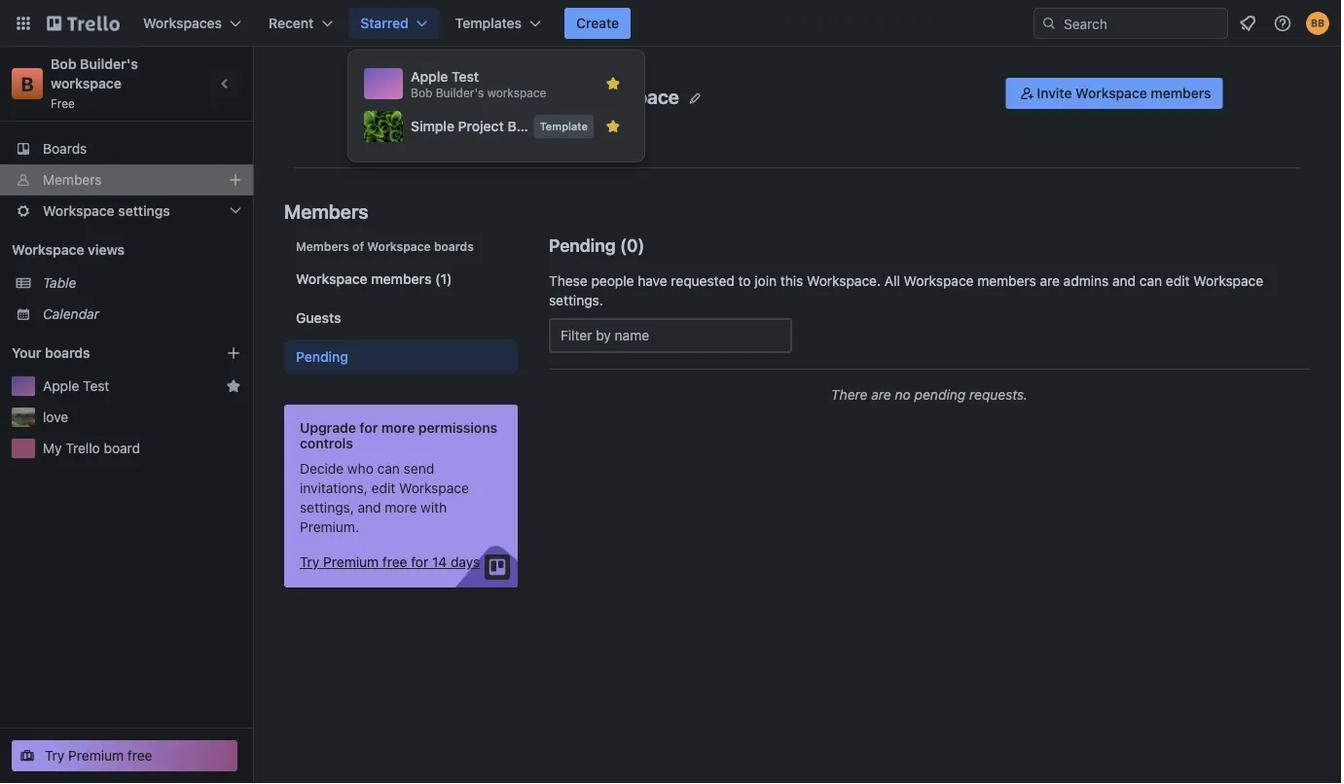 Task type: locate. For each thing, give the bounding box(es) containing it.
bob inside "apple test bob builder's workspace"
[[411, 86, 432, 99]]

0 vertical spatial are
[[1040, 273, 1060, 289]]

days
[[451, 554, 480, 570]]

members left admins
[[977, 273, 1036, 289]]

0 horizontal spatial can
[[377, 461, 400, 477]]

Filter by name text field
[[549, 318, 792, 353]]

1 horizontal spatial edit
[[1166, 273, 1190, 289]]

b
[[21, 72, 34, 95], [409, 87, 431, 127]]

0 horizontal spatial builder's
[[80, 56, 138, 72]]

0 horizontal spatial workspace
[[51, 75, 122, 91]]

these people have requested to join this workspace. all workspace members are admins and can edit workspace settings.
[[549, 273, 1263, 309]]

members down boards
[[43, 172, 102, 188]]

create button
[[564, 8, 631, 39]]

builder's inside 'bob builder's workspace free'
[[80, 56, 138, 72]]

more up send
[[381, 420, 415, 436]]

bob up project
[[459, 85, 494, 108]]

0 vertical spatial test
[[452, 69, 479, 85]]

0 horizontal spatial free
[[127, 748, 152, 764]]

these
[[549, 273, 588, 289]]

upgrade for more permissions controls decide who can send invitations, edit workspace settings, and more with premium.
[[300, 420, 497, 535]]

of
[[352, 239, 364, 253]]

1 vertical spatial edit
[[371, 480, 395, 496]]

)
[[638, 235, 645, 255]]

workspace inside 'bob builder's workspace free'
[[51, 75, 122, 91]]

builder's for bob builder's workspace free
[[80, 56, 138, 72]]

templates button
[[443, 8, 553, 39]]

b for b button at the top left of the page
[[409, 87, 431, 127]]

b left project
[[409, 87, 431, 127]]

for left 14 on the left bottom
[[411, 554, 428, 570]]

for inside try premium free for 14 days button
[[411, 554, 428, 570]]

1 vertical spatial pending
[[296, 349, 348, 365]]

search image
[[1041, 16, 1057, 31]]

0 vertical spatial try
[[300, 554, 320, 570]]

starred icon image right template
[[605, 119, 621, 134]]

0 horizontal spatial apple
[[43, 378, 79, 394]]

b button
[[391, 78, 449, 136]]

can inside upgrade for more permissions controls decide who can send invitations, edit workspace settings, and more with premium.
[[377, 461, 400, 477]]

open information menu image
[[1273, 14, 1292, 33]]

workspace navigation collapse icon image
[[212, 70, 239, 97]]

members up of
[[284, 200, 368, 222]]

try premium free button
[[12, 741, 237, 772]]

builder's up project
[[436, 86, 484, 99]]

and right admins
[[1112, 273, 1136, 289]]

workspace settings button
[[0, 196, 253, 227]]

templates
[[455, 15, 522, 31]]

builder's down back to home image
[[80, 56, 138, 72]]

pending
[[549, 235, 616, 255], [296, 349, 348, 365]]

join
[[755, 273, 777, 289]]

0 horizontal spatial b
[[21, 72, 34, 95]]

test for apple test
[[83, 378, 109, 394]]

and inside these people have requested to join this workspace. all workspace members are admins and can edit workspace settings.
[[1112, 273, 1136, 289]]

2 horizontal spatial workspace
[[582, 85, 679, 108]]

0 horizontal spatial and
[[358, 500, 381, 516]]

workspace inside upgrade for more permissions controls decide who can send invitations, edit workspace settings, and more with premium.
[[399, 480, 469, 496]]

0 horizontal spatial boards
[[45, 345, 90, 361]]

all
[[884, 273, 900, 289]]

boards up the (1)
[[434, 239, 474, 253]]

free for try premium free
[[127, 748, 152, 764]]

pending up these
[[549, 235, 616, 255]]

b for b link in the left of the page
[[21, 72, 34, 95]]

builder's
[[80, 56, 138, 72], [499, 85, 578, 108], [436, 86, 484, 99]]

starred icon image down the 'create' button
[[605, 76, 621, 91]]

and down who
[[358, 500, 381, 516]]

bob up simple
[[411, 86, 432, 99]]

1 horizontal spatial are
[[1040, 273, 1060, 289]]

b left 'bob builder's workspace free'
[[21, 72, 34, 95]]

1 horizontal spatial apple
[[411, 69, 448, 85]]

1 horizontal spatial pending
[[549, 235, 616, 255]]

can inside these people have requested to join this workspace. all workspace members are admins and can edit workspace settings.
[[1140, 273, 1162, 289]]

0 vertical spatial starred icon image
[[605, 76, 621, 91]]

workspace up 'private' at top
[[487, 86, 546, 99]]

bob up free
[[51, 56, 76, 72]]

1 horizontal spatial boards
[[434, 239, 474, 253]]

0 vertical spatial and
[[1112, 273, 1136, 289]]

1 vertical spatial boards
[[45, 345, 90, 361]]

1 vertical spatial test
[[83, 378, 109, 394]]

starred button
[[349, 8, 440, 39]]

free
[[51, 96, 75, 110]]

pending down the guests
[[296, 349, 348, 365]]

primary element
[[0, 0, 1341, 47]]

try for try premium free for 14 days
[[300, 554, 320, 570]]

0 horizontal spatial edit
[[371, 480, 395, 496]]

1 horizontal spatial try
[[300, 554, 320, 570]]

there are no pending requests.
[[831, 387, 1028, 403]]

members down search field
[[1151, 85, 1211, 101]]

no
[[895, 387, 911, 403]]

and
[[1112, 273, 1136, 289], [358, 500, 381, 516]]

0 horizontal spatial try
[[45, 748, 65, 764]]

members down members of workspace boards
[[371, 271, 432, 287]]

table
[[43, 275, 76, 291]]

1 vertical spatial are
[[871, 387, 891, 403]]

guests
[[296, 310, 341, 326]]

send
[[404, 461, 434, 477]]

0 vertical spatial more
[[381, 420, 415, 436]]

apple inside "apple test bob builder's workspace"
[[411, 69, 448, 85]]

1 horizontal spatial and
[[1112, 273, 1136, 289]]

2 horizontal spatial members
[[1151, 85, 1211, 101]]

0 vertical spatial apple
[[411, 69, 448, 85]]

0 horizontal spatial premium
[[68, 748, 124, 764]]

this
[[780, 273, 803, 289]]

for right upgrade
[[360, 420, 378, 436]]

calendar link
[[43, 305, 241, 324]]

for
[[360, 420, 378, 436], [411, 554, 428, 570]]

0 vertical spatial premium
[[323, 554, 379, 570]]

workspace
[[51, 75, 122, 91], [582, 85, 679, 108], [487, 86, 546, 99]]

0 vertical spatial can
[[1140, 273, 1162, 289]]

builder's inside "apple test bob builder's workspace"
[[436, 86, 484, 99]]

1 horizontal spatial members
[[977, 273, 1036, 289]]

are
[[1040, 273, 1060, 289], [871, 387, 891, 403]]

members of workspace boards
[[296, 239, 474, 253]]

1 vertical spatial premium
[[68, 748, 124, 764]]

starred icon image down add board icon
[[226, 379, 241, 394]]

bob for bob builder's workspace free
[[51, 56, 76, 72]]

workspace up template
[[582, 85, 679, 108]]

test inside "apple test bob builder's workspace"
[[452, 69, 479, 85]]

bob inside 'bob builder's workspace free'
[[51, 56, 76, 72]]

template
[[540, 120, 588, 133]]

0 horizontal spatial for
[[360, 420, 378, 436]]

edit right admins
[[1166, 273, 1190, 289]]

0 vertical spatial for
[[360, 420, 378, 436]]

board
[[508, 118, 546, 134]]

apple up simple
[[411, 69, 448, 85]]

1 horizontal spatial workspace
[[487, 86, 546, 99]]

1 vertical spatial can
[[377, 461, 400, 477]]

boards
[[434, 239, 474, 253], [45, 345, 90, 361]]

table link
[[43, 273, 241, 293]]

edit inside upgrade for more permissions controls decide who can send invitations, edit workspace settings, and more with premium.
[[371, 480, 395, 496]]

more left the with at the bottom
[[385, 500, 417, 516]]

workspace views
[[12, 242, 125, 258]]

simple project board template
[[411, 118, 588, 134]]

workspace
[[1076, 85, 1147, 101], [43, 203, 115, 219], [367, 239, 431, 253], [12, 242, 84, 258], [296, 271, 368, 287], [904, 273, 974, 289], [1193, 273, 1263, 289], [399, 480, 469, 496]]

my
[[43, 440, 62, 456]]

apple test link
[[43, 377, 218, 396]]

bob for bob builder's workspace
[[459, 85, 494, 108]]

more
[[381, 420, 415, 436], [385, 500, 417, 516]]

invite workspace members
[[1037, 85, 1211, 101]]

can right who
[[377, 461, 400, 477]]

1 vertical spatial starred icon image
[[605, 119, 621, 134]]

0 vertical spatial edit
[[1166, 273, 1190, 289]]

apple up love
[[43, 378, 79, 394]]

admins
[[1063, 273, 1109, 289]]

views
[[88, 242, 125, 258]]

bob builder's workspace free
[[51, 56, 142, 110]]

0 horizontal spatial test
[[83, 378, 109, 394]]

1 vertical spatial free
[[127, 748, 152, 764]]

2 horizontal spatial bob
[[459, 85, 494, 108]]

starred icon image
[[605, 76, 621, 91], [605, 119, 621, 134], [226, 379, 241, 394]]

try
[[300, 554, 320, 570], [45, 748, 65, 764]]

have
[[638, 273, 667, 289]]

builder's up board
[[499, 85, 578, 108]]

1 vertical spatial apple
[[43, 378, 79, 394]]

who
[[347, 461, 374, 477]]

workspace settings
[[43, 203, 170, 219]]

are left no
[[871, 387, 891, 403]]

0 vertical spatial boards
[[434, 239, 474, 253]]

premium.
[[300, 519, 359, 535]]

0 horizontal spatial are
[[871, 387, 891, 403]]

settings,
[[300, 500, 354, 516]]

workspace inside popup button
[[43, 203, 115, 219]]

b inside button
[[409, 87, 431, 127]]

builder's for bob builder's workspace
[[499, 85, 578, 108]]

can right admins
[[1140, 273, 1162, 289]]

workspace up free
[[51, 75, 122, 91]]

decide
[[300, 461, 344, 477]]

1 horizontal spatial b
[[409, 87, 431, 127]]

guests link
[[284, 301, 518, 336]]

1 vertical spatial members
[[284, 200, 368, 222]]

1 horizontal spatial can
[[1140, 273, 1162, 289]]

test up project
[[452, 69, 479, 85]]

workspace for bob builder's workspace
[[582, 85, 679, 108]]

1 horizontal spatial premium
[[323, 554, 379, 570]]

members left of
[[296, 239, 349, 253]]

boards up apple test
[[45, 345, 90, 361]]

can
[[1140, 273, 1162, 289], [377, 461, 400, 477]]

controls
[[300, 436, 353, 452]]

back to home image
[[47, 8, 120, 39]]

requests.
[[969, 387, 1028, 403]]

workspace inside 'button'
[[1076, 85, 1147, 101]]

1 horizontal spatial free
[[382, 554, 407, 570]]

1 vertical spatial try
[[45, 748, 65, 764]]

1 horizontal spatial builder's
[[436, 86, 484, 99]]

1 vertical spatial more
[[385, 500, 417, 516]]

and for admins
[[1112, 273, 1136, 289]]

0 horizontal spatial pending
[[296, 349, 348, 365]]

requested
[[671, 273, 735, 289]]

members
[[43, 172, 102, 188], [284, 200, 368, 222], [296, 239, 349, 253]]

1 vertical spatial for
[[411, 554, 428, 570]]

1 vertical spatial and
[[358, 500, 381, 516]]

and inside upgrade for more permissions controls decide who can send invitations, edit workspace settings, and more with premium.
[[358, 500, 381, 516]]

1 horizontal spatial test
[[452, 69, 479, 85]]

1 horizontal spatial for
[[411, 554, 428, 570]]

2 horizontal spatial builder's
[[499, 85, 578, 108]]

members
[[1151, 85, 1211, 101], [371, 271, 432, 287], [977, 273, 1036, 289]]

edit down who
[[371, 480, 395, 496]]

1 horizontal spatial bob
[[411, 86, 432, 99]]

invite workspace members button
[[1006, 78, 1223, 109]]

are left admins
[[1040, 273, 1060, 289]]

0 horizontal spatial bob
[[51, 56, 76, 72]]

test
[[452, 69, 479, 85], [83, 378, 109, 394]]

boards
[[43, 141, 87, 157]]

0 vertical spatial free
[[382, 554, 407, 570]]

free for try premium free for 14 days
[[382, 554, 407, 570]]

your boards
[[12, 345, 90, 361]]

test down your boards with 3 items 'element'
[[83, 378, 109, 394]]

edit
[[1166, 273, 1190, 289], [371, 480, 395, 496]]

invite
[[1037, 85, 1072, 101]]



Task type: vqa. For each thing, say whether or not it's contained in the screenshot.
1
no



Task type: describe. For each thing, give the bounding box(es) containing it.
trello
[[66, 440, 100, 456]]

workspace members
[[296, 271, 432, 287]]

my trello board
[[43, 440, 140, 456]]

apple test bob builder's workspace
[[411, 69, 546, 99]]

pending
[[914, 387, 966, 403]]

create
[[576, 15, 619, 31]]

my trello board link
[[43, 439, 241, 458]]

try for try premium free
[[45, 748, 65, 764]]

pending link
[[284, 340, 518, 375]]

to
[[738, 273, 751, 289]]

try premium free
[[45, 748, 152, 764]]

starred
[[360, 15, 408, 31]]

2 vertical spatial members
[[296, 239, 349, 253]]

upgrade
[[300, 420, 356, 436]]

workspace.
[[807, 273, 881, 289]]

0 notifications image
[[1236, 12, 1259, 35]]

there
[[831, 387, 868, 403]]

private
[[478, 113, 516, 126]]

settings.
[[549, 292, 603, 309]]

board
[[104, 440, 140, 456]]

for inside upgrade for more permissions controls decide who can send invitations, edit workspace settings, and more with premium.
[[360, 420, 378, 436]]

boards link
[[0, 133, 253, 164]]

apple test
[[43, 378, 109, 394]]

your boards with 3 items element
[[12, 342, 197, 365]]

calendar
[[43, 306, 99, 322]]

0 vertical spatial members
[[43, 172, 102, 188]]

( 0 )
[[620, 235, 645, 255]]

(
[[620, 235, 627, 255]]

0
[[627, 235, 638, 255]]

bob builder's workspace link
[[51, 56, 142, 91]]

test for apple test bob builder's workspace
[[452, 69, 479, 85]]

0 vertical spatial pending
[[549, 235, 616, 255]]

project
[[458, 118, 504, 134]]

are inside these people have requested to join this workspace. all workspace members are admins and can edit workspace settings.
[[1040, 273, 1060, 289]]

bob builder's workspace
[[459, 85, 679, 108]]

premium for try premium free for 14 days
[[323, 554, 379, 570]]

edit inside these people have requested to join this workspace. all workspace members are admins and can edit workspace settings.
[[1166, 273, 1190, 289]]

invitations,
[[300, 480, 368, 496]]

members inside these people have requested to join this workspace. all workspace members are admins and can edit workspace settings.
[[977, 273, 1036, 289]]

recent button
[[257, 8, 345, 39]]

apple for apple test bob builder's workspace
[[411, 69, 448, 85]]

try premium free for 14 days
[[300, 554, 480, 570]]

0 horizontal spatial members
[[371, 271, 432, 287]]

workspaces button
[[131, 8, 253, 39]]

members link
[[0, 164, 253, 196]]

permissions
[[418, 420, 497, 436]]

premium for try premium free
[[68, 748, 124, 764]]

love link
[[43, 408, 241, 427]]

simple
[[411, 118, 455, 134]]

boards inside 'element'
[[45, 345, 90, 361]]

and for settings,
[[358, 500, 381, 516]]

recent
[[269, 15, 314, 31]]

people
[[591, 273, 634, 289]]

settings
[[118, 203, 170, 219]]

members inside 'button'
[[1151, 85, 1211, 101]]

love
[[43, 409, 68, 425]]

apple for apple test
[[43, 378, 79, 394]]

workspaces
[[143, 15, 222, 31]]

workspace for bob builder's workspace free
[[51, 75, 122, 91]]

your
[[12, 345, 41, 361]]

(1)
[[435, 271, 452, 287]]

with
[[421, 500, 447, 516]]

b link
[[12, 68, 43, 99]]

14
[[432, 554, 447, 570]]

Search field
[[1057, 9, 1227, 38]]

try premium free for 14 days button
[[300, 553, 480, 572]]

sm image
[[1017, 84, 1037, 103]]

bob builder (bobbuilder40) image
[[1306, 12, 1329, 35]]

workspace inside "apple test bob builder's workspace"
[[487, 86, 546, 99]]

2 vertical spatial starred icon image
[[226, 379, 241, 394]]

add board image
[[226, 345, 241, 361]]



